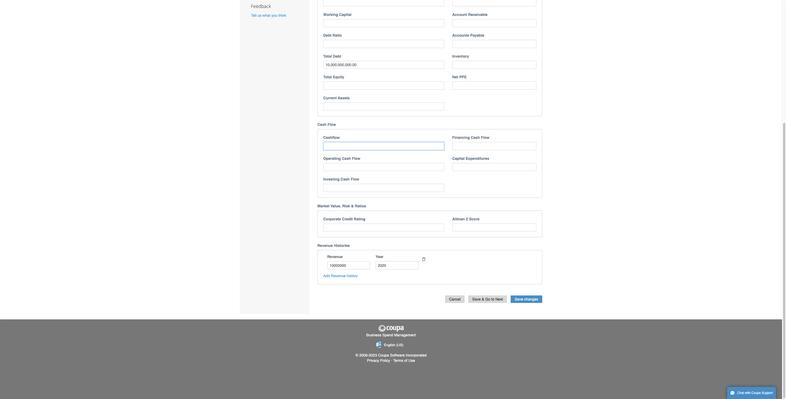 Task type: describe. For each thing, give the bounding box(es) containing it.
altman z score
[[453, 217, 480, 221]]

total equity
[[324, 75, 345, 79]]

credit
[[342, 217, 353, 221]]

you
[[272, 13, 278, 18]]

go
[[486, 297, 491, 301]]

english
[[384, 343, 396, 347]]

market
[[318, 204, 330, 208]]

management
[[395, 333, 416, 337]]

0 horizontal spatial capital
[[339, 12, 352, 17]]

Cashflow text field
[[324, 142, 445, 150]]

Net PPE text field
[[453, 82, 537, 90]]

save changes button
[[511, 296, 543, 303]]

flow for investing cash flow
[[351, 177, 360, 182]]

coupa supplier portal image
[[378, 325, 405, 332]]

cancel link
[[446, 296, 465, 303]]

cashflow
[[324, 136, 340, 140]]

terms of use
[[394, 359, 416, 363]]

financing cash flow
[[453, 136, 490, 140]]

flow for operating cash flow
[[352, 156, 361, 161]]

ppe
[[460, 75, 467, 79]]

Current Assets text field
[[324, 102, 445, 111]]

coupa inside button
[[752, 391, 762, 395]]

add revenue history button
[[324, 273, 358, 279]]

total for total equity
[[324, 75, 332, 79]]

working capital
[[324, 12, 352, 17]]

changes
[[525, 297, 539, 301]]

ratio
[[333, 33, 342, 38]]

tell us what you think button
[[251, 13, 287, 18]]

0 vertical spatial debt
[[324, 33, 332, 38]]

altman
[[453, 217, 465, 221]]

business spend management
[[367, 333, 416, 337]]

corporate
[[324, 217, 341, 221]]

1 horizontal spatial debt
[[333, 54, 342, 58]]

flow for financing cash flow
[[481, 136, 490, 140]]

software
[[390, 353, 405, 358]]

cash up cashflow
[[318, 123, 327, 127]]

save changes
[[515, 297, 539, 301]]

privacy policy
[[367, 359, 391, 363]]

tell us what you think
[[251, 13, 287, 18]]

Year text field
[[376, 261, 419, 270]]

support
[[763, 391, 774, 395]]

0 vertical spatial &
[[351, 204, 354, 208]]

Total Debt text field
[[324, 61, 445, 69]]

operating
[[324, 156, 341, 161]]

revenue for revenue
[[328, 255, 343, 259]]

expenditures
[[466, 156, 490, 161]]

Debt Ratio text field
[[324, 40, 445, 48]]

Altman Z Score text field
[[453, 224, 537, 232]]

incorporated
[[406, 353, 427, 358]]

save for save & go to next
[[473, 297, 481, 301]]

revenue histories
[[318, 244, 350, 248]]

terms of use link
[[394, 359, 416, 363]]

account
[[453, 12, 468, 17]]

rating
[[354, 217, 366, 221]]

financing
[[453, 136, 470, 140]]

tell
[[251, 13, 257, 18]]

think
[[279, 13, 287, 18]]

use
[[409, 359, 416, 363]]

english (us)
[[384, 343, 404, 347]]

year
[[376, 255, 384, 259]]

to
[[492, 297, 495, 301]]

inventory
[[453, 54, 469, 58]]

save & go to next button
[[469, 296, 508, 303]]

us
[[258, 13, 262, 18]]

payable
[[471, 33, 485, 38]]

2023
[[369, 353, 377, 358]]

© 2006-2023 coupa software incorporated
[[356, 353, 427, 358]]

business
[[367, 333, 382, 337]]

revenue inside button
[[331, 274, 346, 278]]

corporate credit rating
[[324, 217, 366, 221]]

assets
[[338, 96, 350, 100]]

policy
[[381, 359, 391, 363]]

privacy policy link
[[367, 359, 391, 363]]

with
[[746, 391, 751, 395]]

add
[[324, 274, 330, 278]]

capital expenditures
[[453, 156, 490, 161]]

2006-
[[360, 353, 369, 358]]

revenue for revenue histories
[[318, 244, 333, 248]]

Other Liabilities text field
[[453, 0, 537, 6]]



Task type: vqa. For each thing, say whether or not it's contained in the screenshot.
Search text field
no



Task type: locate. For each thing, give the bounding box(es) containing it.
Operating Cash Flow text field
[[324, 163, 445, 171]]

0 vertical spatial total
[[324, 54, 332, 58]]

coupa up policy
[[378, 353, 389, 358]]

2 vertical spatial revenue
[[331, 274, 346, 278]]

1 horizontal spatial coupa
[[752, 391, 762, 395]]

revenue
[[318, 244, 333, 248], [328, 255, 343, 259], [331, 274, 346, 278]]

save left go
[[473, 297, 481, 301]]

flow right the operating
[[352, 156, 361, 161]]

net
[[453, 75, 459, 79]]

chat
[[738, 391, 745, 395]]

debt down the ratio
[[333, 54, 342, 58]]

cash
[[318, 123, 327, 127], [471, 136, 480, 140], [342, 156, 351, 161], [341, 177, 350, 182]]

capital left 'expenditures' at the top of the page
[[453, 156, 465, 161]]

working
[[324, 12, 338, 17]]

debt ratio
[[324, 33, 342, 38]]

save & go to next
[[473, 297, 504, 301]]

privacy
[[367, 359, 380, 363]]

Accounts Payable text field
[[453, 40, 537, 48]]

1 save from the left
[[473, 297, 481, 301]]

chat with coupa support button
[[728, 387, 777, 399]]

what
[[263, 13, 271, 18]]

1 vertical spatial &
[[482, 297, 485, 301]]

0 vertical spatial coupa
[[378, 353, 389, 358]]

Capital Expenditures text field
[[453, 163, 537, 171]]

coupa right with at bottom right
[[752, 391, 762, 395]]

total debt
[[324, 54, 342, 58]]

current
[[324, 96, 337, 100]]

chat with coupa support
[[738, 391, 774, 395]]

value,
[[331, 204, 342, 208]]

revenue right add
[[331, 274, 346, 278]]

total down debt ratio
[[324, 54, 332, 58]]

1 horizontal spatial &
[[482, 297, 485, 301]]

2 save from the left
[[515, 297, 524, 301]]

cash flow
[[318, 123, 336, 127]]

flow up cashflow
[[328, 123, 336, 127]]

1 total from the top
[[324, 54, 332, 58]]

add revenue history
[[324, 274, 358, 278]]

save for save changes
[[515, 297, 524, 301]]

accounts
[[453, 33, 470, 38]]

Financing Cash Flow text field
[[453, 142, 537, 150]]

cash right investing at top left
[[341, 177, 350, 182]]

flow
[[328, 123, 336, 127], [481, 136, 490, 140], [352, 156, 361, 161], [351, 177, 360, 182]]

cash for operating cash flow
[[342, 156, 351, 161]]

Total Assets text field
[[324, 0, 445, 6]]

total
[[324, 54, 332, 58], [324, 75, 332, 79]]

cash right financing
[[471, 136, 480, 140]]

total left equity
[[324, 75, 332, 79]]

current assets
[[324, 96, 350, 100]]

Account Receivable text field
[[453, 19, 537, 27]]

save inside button
[[515, 297, 524, 301]]

coupa
[[378, 353, 389, 358], [752, 391, 762, 395]]

investing cash flow
[[324, 177, 360, 182]]

1 vertical spatial total
[[324, 75, 332, 79]]

receivable
[[469, 12, 488, 17]]

&
[[351, 204, 354, 208], [482, 297, 485, 301]]

Total Equity text field
[[324, 82, 445, 90]]

flow up the financing cash flow text box
[[481, 136, 490, 140]]

cash for financing cash flow
[[471, 136, 480, 140]]

risk
[[343, 204, 350, 208]]

save
[[473, 297, 481, 301], [515, 297, 524, 301]]

cash right the operating
[[342, 156, 351, 161]]

0 vertical spatial capital
[[339, 12, 352, 17]]

& inside button
[[482, 297, 485, 301]]

©
[[356, 353, 359, 358]]

Corporate Credit Rating text field
[[324, 224, 445, 232]]

Revenue text field
[[328, 261, 370, 270]]

flow right investing at top left
[[351, 177, 360, 182]]

2 total from the top
[[324, 75, 332, 79]]

equity
[[333, 75, 345, 79]]

0 horizontal spatial debt
[[324, 33, 332, 38]]

Investing Cash Flow text field
[[324, 184, 445, 192]]

0 horizontal spatial coupa
[[378, 353, 389, 358]]

accounts payable
[[453, 33, 485, 38]]

0 horizontal spatial &
[[351, 204, 354, 208]]

account receivable
[[453, 12, 488, 17]]

& left go
[[482, 297, 485, 301]]

Inventory text field
[[453, 61, 537, 69]]

next
[[496, 297, 504, 301]]

z
[[466, 217, 469, 221]]

1 vertical spatial coupa
[[752, 391, 762, 395]]

spend
[[383, 333, 394, 337]]

feedback
[[251, 3, 271, 9]]

net ppe
[[453, 75, 467, 79]]

cash for investing cash flow
[[341, 177, 350, 182]]

1 horizontal spatial save
[[515, 297, 524, 301]]

revenue left the histories
[[318, 244, 333, 248]]

capital right the working
[[339, 12, 352, 17]]

Working Capital text field
[[324, 19, 445, 27]]

0 horizontal spatial save
[[473, 297, 481, 301]]

1 vertical spatial debt
[[333, 54, 342, 58]]

& right risk
[[351, 204, 354, 208]]

1 horizontal spatial capital
[[453, 156, 465, 161]]

ratios
[[355, 204, 367, 208]]

save inside button
[[473, 297, 481, 301]]

debt
[[324, 33, 332, 38], [333, 54, 342, 58]]

investing
[[324, 177, 340, 182]]

score
[[470, 217, 480, 221]]

history
[[347, 274, 358, 278]]

histories
[[334, 244, 350, 248]]

of
[[405, 359, 408, 363]]

debt left the ratio
[[324, 33, 332, 38]]

1 vertical spatial capital
[[453, 156, 465, 161]]

1 vertical spatial revenue
[[328, 255, 343, 259]]

operating cash flow
[[324, 156, 361, 161]]

terms
[[394, 359, 404, 363]]

total for total debt
[[324, 54, 332, 58]]

cancel
[[450, 297, 461, 301]]

market value, risk & ratios
[[318, 204, 367, 208]]

revenue down revenue histories
[[328, 255, 343, 259]]

0 vertical spatial revenue
[[318, 244, 333, 248]]

capital
[[339, 12, 352, 17], [453, 156, 465, 161]]

(us)
[[397, 343, 404, 347]]

save left changes
[[515, 297, 524, 301]]



